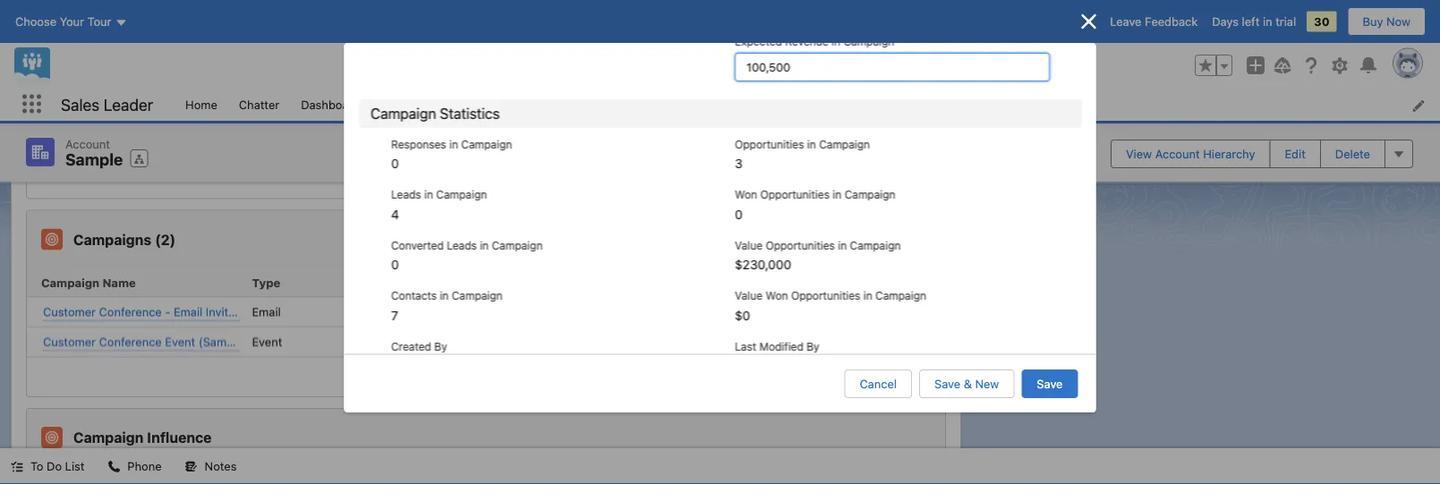 Task type: locate. For each thing, give the bounding box(es) containing it.
save for save & new
[[935, 377, 961, 391]]

budgeted
[[688, 276, 744, 290]]

account right view
[[1156, 147, 1200, 160]]

in inside opportunities in campaign 3
[[807, 138, 816, 150]]

1 horizontal spatial leads
[[446, 239, 477, 252]]

conference
[[99, 305, 162, 318], [99, 335, 162, 348]]

2 save from the left
[[1037, 377, 1063, 391]]

opportunities inside opportunities in campaign 3
[[735, 138, 804, 150]]

1 value from the top
[[735, 239, 762, 252]]

in down value opportunities in campaign $230,000
[[863, 290, 872, 302]]

1 vertical spatial won
[[765, 290, 788, 302]]

do
[[47, 460, 62, 473]]

responses in campaign 0
[[391, 138, 512, 171]]

cancel
[[860, 377, 897, 391]]

customer for customer conference event (sample) event
[[43, 335, 96, 348]]

influence
[[147, 429, 212, 446], [38, 469, 87, 482], [497, 469, 547, 482]]

save left &
[[935, 377, 961, 391]]

list containing home
[[175, 88, 1441, 121]]

0 vertical spatial conference
[[99, 305, 162, 318]]

campaign name element
[[27, 269, 245, 298]]

email
[[174, 305, 203, 318], [252, 305, 281, 319]]

influence for influence by campaign
[[38, 469, 87, 482]]

conference for event
[[99, 335, 162, 348]]

view
[[1126, 147, 1152, 160]]

1 save from the left
[[935, 377, 961, 391]]

phone
[[127, 460, 162, 473]]

dashboards list item
[[290, 88, 400, 121]]

(sample) right invite
[[238, 305, 287, 318]]

in down leads in campaign 4
[[480, 239, 489, 252]]

leads up 4
[[391, 189, 421, 201]]

value for $230,000
[[735, 239, 762, 252]]

phone button
[[97, 449, 172, 484]]

in up won opportunities in campaign 0
[[807, 138, 816, 150]]

leads
[[391, 189, 421, 201], [446, 239, 477, 252]]

9/29/2023,
[[119, 111, 179, 124]]

invite
[[206, 305, 235, 318]]

reports link
[[400, 88, 464, 121]]

value inside value opportunities in campaign $230,000
[[735, 239, 762, 252]]

conference down customer conference - email invite (sample) link
[[99, 335, 162, 348]]

8:02
[[182, 111, 207, 124]]

0 vertical spatial 0
[[391, 156, 399, 171]]

in down won opportunities in campaign 0
[[838, 239, 847, 252]]

0 horizontal spatial account
[[65, 137, 110, 150]]

1 email from the left
[[174, 305, 203, 318]]

save right 'new'
[[1037, 377, 1063, 391]]

value down cost
[[735, 290, 762, 302]]

leave feedback
[[1110, 15, 1198, 28]]

1 horizontal spatial email
[[252, 305, 281, 319]]

1 horizontal spatial event
[[252, 335, 282, 349]]

0 for converted leads in campaign 0
[[391, 257, 399, 272]]

campaign inside leads in campaign 4
[[436, 189, 487, 201]]

home link
[[175, 88, 228, 121]]

campaign name
[[41, 276, 136, 290]]

2 horizontal spatial influence
[[497, 469, 547, 482]]

customer inside the 'customer conference event (sample) event'
[[43, 335, 96, 348]]

2 value from the top
[[735, 290, 762, 302]]

Expected Revenue in Campaign text field
[[735, 53, 1050, 82]]

won inside won opportunities in campaign 0
[[735, 189, 757, 201]]

contacts in campaign 7
[[391, 290, 502, 323]]

1 horizontal spatial won
[[765, 290, 788, 302]]

budgeted cost in campaign element
[[681, 269, 899, 298]]

event
[[165, 335, 195, 348], [252, 335, 282, 349]]

opportunities inside won opportunities in campaign 0
[[760, 189, 830, 201]]

1 vertical spatial (sample)
[[199, 335, 248, 348]]

1 customer from the top
[[43, 305, 96, 318]]

customer conference event (sample) link
[[43, 333, 248, 351]]

0 inside "responses in campaign 0"
[[391, 156, 399, 171]]

notes button
[[174, 449, 248, 484]]

1 vertical spatial value
[[735, 290, 762, 302]]

dashboards
[[301, 97, 366, 111]]

customer for customer conference - email invite (sample)
[[43, 305, 96, 318]]

0 vertical spatial value
[[735, 239, 762, 252]]

1 text default image from the left
[[11, 461, 23, 473]]

name
[[102, 276, 136, 290]]

opportunities
[[668, 97, 742, 111], [735, 138, 804, 150], [760, 189, 830, 201], [765, 239, 835, 252], [791, 290, 860, 302]]

00001006 link
[[43, 72, 99, 90]]

save & new
[[935, 377, 1000, 391]]

won
[[735, 189, 757, 201], [765, 290, 788, 302]]

0 horizontal spatial won
[[735, 189, 757, 201]]

2 email from the left
[[252, 305, 281, 319]]

cases (1)
[[73, 18, 138, 35]]

in down "responses in campaign 0"
[[424, 189, 433, 201]]

account down opened:
[[65, 137, 110, 150]]

budgeted cost in campaign
[[688, 276, 849, 290]]

campaign inside 'element'
[[791, 276, 849, 290]]

in right contacts
[[440, 290, 448, 302]]

group
[[1195, 55, 1233, 76]]

value opportunities in campaign $230,000
[[735, 239, 901, 272]]

2 conference from the top
[[99, 335, 162, 348]]

delete
[[1336, 147, 1371, 160]]

0 horizontal spatial email
[[174, 305, 203, 318]]

view account hierarchy
[[1126, 147, 1256, 160]]

text default image
[[185, 461, 198, 473]]

1 vertical spatial conference
[[99, 335, 162, 348]]

by for created by
[[434, 340, 447, 353]]

days left in trial
[[1213, 15, 1297, 28]]

leave
[[1110, 15, 1142, 28]]

by for influence by campaign
[[91, 469, 104, 482]]

account inside "button"
[[1156, 147, 1200, 160]]

text default image inside phone button
[[108, 461, 120, 473]]

campaign inside contacts in campaign 7
[[451, 290, 502, 302]]

campaign statistics
[[370, 105, 500, 122]]

notes
[[205, 460, 237, 473]]

opportunities inside value won opportunities in campaign $0
[[791, 290, 860, 302]]

0 down converted
[[391, 257, 399, 272]]

0 horizontal spatial leads
[[391, 189, 421, 201]]

value up $230,000 at the right of page
[[735, 239, 762, 252]]

save inside save & new button
[[935, 377, 961, 391]]

text default image left phone
[[108, 461, 120, 473]]

reports
[[411, 97, 453, 111]]

2 vertical spatial 0
[[391, 257, 399, 272]]

view account hierarchy button
[[1111, 139, 1271, 168]]

cases image
[[41, 16, 63, 37]]

in down opportunities in campaign 3
[[833, 189, 841, 201]]

inverse image
[[1078, 11, 1100, 32]]

text default image
[[11, 461, 23, 473], [108, 461, 120, 473]]

in right cost
[[777, 276, 788, 290]]

0 inside converted leads in campaign 0
[[391, 257, 399, 272]]

in inside value won opportunities in campaign $0
[[863, 290, 872, 302]]

1/26/2024
[[470, 305, 525, 319]]

customer
[[43, 305, 96, 318], [43, 335, 96, 348]]

campaign
[[843, 35, 894, 48], [370, 105, 436, 122], [461, 138, 512, 150], [819, 138, 870, 150], [436, 189, 487, 201], [845, 189, 895, 201], [492, 239, 542, 252], [850, 239, 901, 252], [41, 276, 100, 290], [791, 276, 849, 290], [451, 290, 502, 302], [875, 290, 926, 302], [73, 429, 144, 446], [108, 469, 162, 482], [567, 469, 622, 482]]

in right left
[[1263, 15, 1273, 28]]

influence for influence by campaign type
[[497, 469, 547, 482]]

$0
[[735, 308, 750, 323]]

1 vertical spatial 0
[[735, 207, 742, 222]]

opportunities list item
[[657, 88, 776, 121]]

1 vertical spatial customer
[[43, 335, 96, 348]]

0 horizontal spatial text default image
[[11, 461, 23, 473]]

0 vertical spatial won
[[735, 189, 757, 201]]

0 down responses
[[391, 156, 399, 171]]

now
[[1387, 15, 1411, 28]]

30
[[1315, 15, 1330, 28]]

save inside save button
[[1037, 377, 1063, 391]]

email right invite
[[252, 305, 281, 319]]

influence by campaign
[[38, 469, 162, 482]]

(sample)
[[238, 305, 287, 318], [199, 335, 248, 348]]

days
[[1213, 15, 1239, 28]]

in right revenue
[[831, 35, 840, 48]]

0 vertical spatial leads
[[391, 189, 421, 201]]

feedback
[[1145, 15, 1198, 28]]

(2)
[[155, 231, 176, 248]]

0 down 3 at the top of page
[[735, 207, 742, 222]]

dashboards link
[[290, 88, 377, 121]]

0 inside won opportunities in campaign 0
[[735, 207, 742, 222]]

expected
[[735, 35, 782, 48]]

value inside value won opportunities in campaign $0
[[735, 290, 762, 302]]

1 horizontal spatial save
[[1037, 377, 1063, 391]]

campaign influence
[[73, 429, 212, 446]]

list
[[175, 88, 1441, 121]]

conference down the campaign name element
[[99, 305, 162, 318]]

in inside contacts in campaign 7
[[440, 290, 448, 302]]

left
[[1242, 15, 1260, 28]]

created
[[391, 340, 431, 353]]

value
[[735, 239, 762, 252], [735, 290, 762, 302]]

reports list item
[[400, 88, 487, 121]]

1 conference from the top
[[99, 305, 162, 318]]

account
[[65, 137, 110, 150], [1156, 147, 1200, 160]]

0 vertical spatial (sample)
[[238, 305, 287, 318]]

by for influence by campaign type
[[550, 469, 564, 482]]

conference inside the 'customer conference event (sample) event'
[[99, 335, 162, 348]]

leads right converted
[[446, 239, 477, 252]]

campaigns (2)
[[73, 231, 176, 248]]

00001006
[[43, 74, 99, 87]]

0 vertical spatial customer
[[43, 305, 96, 318]]

converted
[[391, 239, 443, 252]]

1 horizontal spatial text default image
[[108, 461, 120, 473]]

(sample) down invite
[[199, 335, 248, 348]]

won inside value won opportunities in campaign $0
[[765, 290, 788, 302]]

text default image inside to do list button
[[11, 461, 23, 473]]

1 horizontal spatial account
[[1156, 147, 1200, 160]]

0 vertical spatial type
[[252, 276, 281, 290]]

last modified by
[[735, 340, 819, 353]]

1 vertical spatial leads
[[446, 239, 477, 252]]

0 horizontal spatial influence
[[38, 469, 87, 482]]

won down the budgeted cost in campaign
[[765, 290, 788, 302]]

hierarchy
[[1204, 147, 1256, 160]]

1 horizontal spatial type
[[625, 469, 651, 482]]

0 horizontal spatial save
[[935, 377, 961, 391]]

(sample) inside customer conference - email invite (sample) link
[[238, 305, 287, 318]]

value for $0
[[735, 290, 762, 302]]

won down 3 at the top of page
[[735, 189, 757, 201]]

in down the statistics
[[449, 138, 458, 150]]

sales
[[61, 95, 100, 114]]

converted leads in campaign 0
[[391, 239, 542, 272]]

email right -
[[174, 305, 203, 318]]

2 customer from the top
[[43, 335, 96, 348]]

text default image left to
[[11, 461, 23, 473]]

0 for won opportunities in campaign 0
[[735, 207, 742, 222]]

2 text default image from the left
[[108, 461, 120, 473]]

3
[[735, 156, 742, 171]]



Task type: describe. For each thing, give the bounding box(es) containing it.
-
[[165, 305, 170, 318]]

status:
[[41, 93, 79, 107]]

text default image for to do list
[[11, 461, 23, 473]]

customer conference - email invite (sample) link
[[43, 303, 287, 321]]

created by
[[391, 340, 447, 353]]

campaign influence link
[[73, 429, 219, 447]]

list
[[65, 460, 85, 473]]

on
[[119, 93, 135, 107]]

in inside converted leads in campaign 0
[[480, 239, 489, 252]]

start date element
[[463, 269, 681, 298]]

modified
[[759, 340, 803, 353]]

leave feedback link
[[1110, 15, 1198, 28]]

accounts list item
[[562, 88, 657, 121]]

campaign inside opportunities in campaign 3
[[819, 138, 870, 150]]

customer conference event (sample) event
[[43, 335, 282, 349]]

date
[[41, 111, 67, 124]]

4
[[391, 207, 399, 222]]

campaign inside won opportunities in campaign 0
[[845, 189, 895, 201]]

sample
[[65, 150, 123, 169]]

text default image for phone
[[108, 461, 120, 473]]

chatter
[[239, 97, 280, 111]]

in inside value opportunities in campaign $230,000
[[838, 239, 847, 252]]

1 vertical spatial type
[[625, 469, 651, 482]]

leads in campaign 4
[[391, 189, 487, 222]]

opened:
[[70, 111, 116, 124]]

cancel button
[[845, 370, 912, 398]]

campaigns
[[73, 231, 152, 248]]

expected revenue in campaign
[[735, 35, 894, 48]]

(sample) inside the 'customer conference event (sample) event'
[[199, 335, 248, 348]]

type element
[[245, 269, 463, 298]]

leads inside leads in campaign 4
[[391, 189, 421, 201]]

revenue
[[785, 35, 828, 48]]

to do list
[[30, 460, 85, 473]]

leader
[[104, 95, 153, 114]]

contacts
[[391, 290, 437, 302]]

0 horizontal spatial event
[[165, 335, 195, 348]]

influence by campaign type
[[497, 469, 651, 482]]

save & new button
[[920, 370, 1015, 398]]

am
[[210, 111, 228, 124]]

to do list button
[[0, 449, 95, 484]]

cost
[[747, 276, 774, 290]]

statistics
[[440, 105, 500, 122]]

in inside leads in campaign 4
[[424, 189, 433, 201]]

in inside won opportunities in campaign 0
[[833, 189, 841, 201]]

new
[[975, 377, 1000, 391]]

edit
[[1285, 147, 1306, 160]]

opportunities inside opportunities link
[[668, 97, 742, 111]]

campaign inside "responses in campaign 0"
[[461, 138, 512, 150]]

subject:
[[41, 128, 86, 141]]

value won opportunities in campaign $0
[[735, 290, 926, 323]]

chatter link
[[228, 88, 290, 121]]

responses
[[391, 138, 446, 150]]

0 horizontal spatial type
[[252, 276, 281, 290]]

opportunities link
[[657, 88, 753, 121]]

in inside 'element'
[[777, 276, 788, 290]]

1 horizontal spatial influence
[[147, 429, 212, 446]]

campaign inside converted leads in campaign 0
[[492, 239, 542, 252]]

last
[[735, 340, 756, 353]]

campaign inside value won opportunities in campaign $0
[[875, 290, 926, 302]]

campaign inside value opportunities in campaign $230,000
[[850, 239, 901, 252]]

won opportunities in campaign 0
[[735, 189, 895, 222]]

customer conference - email invite (sample)
[[43, 305, 287, 318]]

in inside "responses in campaign 0"
[[449, 138, 458, 150]]

(1)
[[120, 18, 138, 35]]

sales leader
[[61, 95, 153, 114]]

edit button
[[1270, 139, 1321, 168]]

opportunities in campaign 3
[[735, 138, 870, 171]]

trial
[[1276, 15, 1297, 28]]

conference for -
[[99, 305, 162, 318]]

home
[[185, 97, 217, 111]]

save button
[[1022, 370, 1078, 398]]

$230,000
[[735, 257, 791, 272]]

forecasts link
[[487, 88, 562, 121]]

save for save
[[1037, 377, 1063, 391]]

accounts
[[573, 97, 623, 111]]

to
[[30, 460, 43, 473]]

buy now
[[1363, 15, 1411, 28]]

on hold date opened: 9/29/2023, 8:02 am subject:
[[41, 93, 228, 141]]

leads inside converted leads in campaign 0
[[446, 239, 477, 252]]

cases
[[73, 18, 116, 35]]

buy
[[1363, 15, 1384, 28]]

accounts link
[[562, 88, 634, 121]]

7
[[391, 308, 398, 323]]

buy now button
[[1348, 7, 1426, 36]]

opportunities inside value opportunities in campaign $230,000
[[765, 239, 835, 252]]



Task type: vqa. For each thing, say whether or not it's contained in the screenshot.
top lead
no



